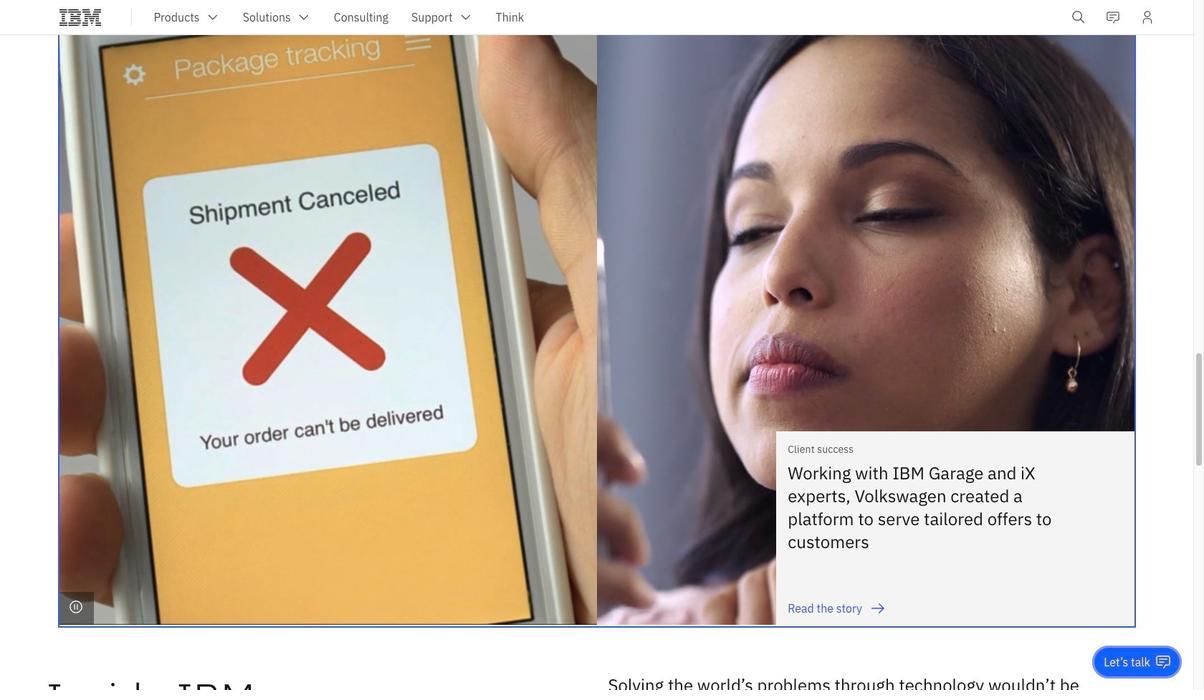 Task type: vqa. For each thing, say whether or not it's contained in the screenshot.
Let's talk element
yes



Task type: describe. For each thing, give the bounding box(es) containing it.
let's talk element
[[1104, 654, 1150, 670]]



